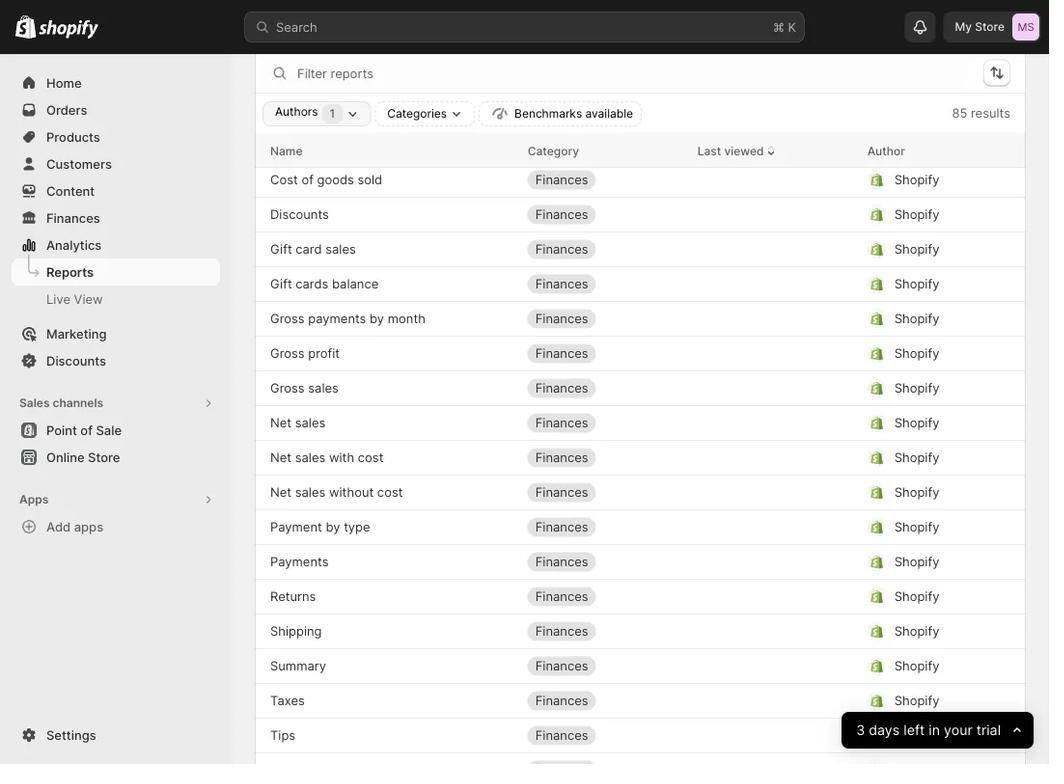 Task type: vqa. For each thing, say whether or not it's contained in the screenshot.
text field
no



Task type: describe. For each thing, give the bounding box(es) containing it.
customers over time
[[270, 34, 394, 49]]

sales
[[19, 396, 50, 410]]

shopify for 1st shopify cell from the bottom of the page
[[895, 729, 940, 744]]

payments
[[270, 555, 329, 570]]

online store button
[[0, 444, 232, 471]]

channels
[[53, 396, 103, 410]]

finances cell for tips
[[528, 721, 682, 752]]

add
[[46, 519, 71, 534]]

sale
[[96, 423, 122, 438]]

shopify for 12th shopify cell from the bottom of the page
[[895, 347, 940, 362]]

row containing cost of goods sold
[[255, 163, 1026, 197]]

without
[[329, 486, 374, 501]]

benchmarks available button
[[479, 101, 642, 126]]

left
[[904, 723, 925, 739]]

customer
[[406, 69, 461, 84]]

net for net sales
[[270, 416, 292, 431]]

name button
[[270, 141, 303, 160]]

gift cards balance
[[270, 277, 379, 292]]

products
[[46, 129, 100, 144]]

name
[[270, 144, 303, 158]]

0 vertical spatial customers
[[330, 103, 392, 118]]

point of sale link
[[12, 417, 220, 444]]

by inside payment by type "link"
[[326, 520, 340, 535]]

shopify for 2nd shopify cell from the top of the page
[[895, 173, 940, 188]]

gross payments by month
[[270, 312, 426, 327]]

finances cell for gift card sales
[[528, 235, 682, 266]]

1 shopify from the top
[[895, 34, 940, 49]]

returning customers
[[270, 138, 393, 153]]

4 shopify cell from the top
[[868, 235, 965, 266]]

marketing
[[46, 326, 107, 341]]

your
[[944, 723, 973, 739]]

finances cell for shipping
[[528, 617, 682, 648]]

finances for gross payments by month
[[536, 312, 589, 327]]

apps button
[[12, 487, 220, 514]]

shopify for 4th shopify cell from the top
[[895, 242, 940, 257]]

85
[[952, 105, 968, 120]]

2 shopify cell from the top
[[868, 165, 965, 196]]

shipping link
[[270, 623, 322, 642]]

available
[[586, 107, 633, 121]]

shipping
[[270, 625, 322, 640]]

summary link
[[270, 657, 326, 677]]

by inside gross payments by month link
[[370, 312, 384, 327]]

finances for gift cards balance
[[536, 277, 589, 292]]

customers for customers over time
[[536, 34, 600, 49]]

shopify for first shopify cell from the top
[[895, 138, 940, 153]]

card
[[296, 242, 322, 257]]

row containing one-time customers
[[255, 93, 1026, 128]]

finances cell for gross sales
[[528, 374, 682, 405]]

sales for gross sales
[[308, 381, 339, 396]]

sales right the card
[[326, 242, 356, 257]]

net sales without cost
[[270, 486, 403, 501]]

1 shopify cell from the top
[[868, 130, 965, 161]]

vs
[[331, 69, 345, 84]]

categories button
[[375, 101, 475, 126]]

finances for tips
[[536, 729, 589, 744]]

sales right customer
[[465, 69, 495, 84]]

shopify for 15th shopify cell from the top of the page
[[895, 625, 940, 640]]

shopify for 12th shopify cell
[[895, 520, 940, 535]]

finances for taxes
[[536, 694, 589, 709]]

type
[[344, 520, 370, 535]]

finances for returns
[[536, 590, 589, 605]]

row containing discounts
[[255, 197, 1026, 232]]

7 shopify cell from the top
[[868, 339, 965, 370]]

last viewed
[[698, 144, 764, 158]]

finances cell for summary
[[528, 652, 682, 683]]

finances cell for net sales with cost
[[528, 443, 682, 474]]

goods
[[317, 173, 354, 188]]

home
[[46, 75, 82, 90]]

row containing returns
[[255, 580, 1026, 615]]

13 shopify cell from the top
[[868, 547, 965, 578]]

⌘
[[773, 19, 785, 34]]

6 shopify cell from the top
[[868, 304, 965, 335]]

shopify for 16th shopify cell from the bottom of the page
[[895, 208, 940, 223]]

finances cell for payments
[[528, 547, 682, 578]]

online store
[[46, 450, 120, 465]]

shopify for fifth shopify cell
[[895, 277, 940, 292]]

finances cell for cost of goods sold
[[528, 165, 682, 196]]

shopify for 13th shopify cell from the bottom
[[895, 312, 940, 327]]

one-time customers
[[270, 103, 392, 118]]

0 vertical spatial time
[[368, 34, 394, 49]]

gift for gift card sales
[[270, 242, 292, 257]]

0 horizontal spatial discounts
[[46, 353, 106, 368]]

finances link
[[12, 205, 220, 232]]

8 shopify cell from the top
[[868, 374, 965, 405]]

content link
[[12, 178, 220, 205]]

sales for net sales with cost
[[295, 451, 326, 466]]

category
[[528, 144, 579, 158]]

3 customers cell from the top
[[528, 130, 682, 161]]

shopify for 11th shopify cell from the bottom of the page
[[895, 381, 940, 396]]

finances for gift card sales
[[536, 242, 589, 257]]

row containing customers over time
[[255, 24, 1026, 58]]

net sales
[[270, 416, 326, 431]]

first-time vs returning customer sales row
[[255, 58, 1026, 93]]

finances cell for gross profit
[[528, 339, 682, 370]]

apps
[[19, 493, 49, 507]]

finances cell for taxes
[[528, 686, 682, 717]]

shopify for 9th shopify cell from the bottom of the page
[[895, 451, 940, 466]]

shopify for 14th shopify cell
[[895, 590, 940, 605]]

gift for gift cards balance
[[270, 277, 292, 292]]

customers cell for customers
[[528, 96, 682, 126]]

3 shopify cell from the top
[[868, 200, 965, 231]]

settings link
[[12, 722, 220, 749]]

customers cell for time
[[528, 26, 682, 57]]

1 horizontal spatial discounts link
[[270, 206, 329, 225]]

finances cell for payment by type
[[528, 513, 682, 544]]

payment by type link
[[270, 518, 370, 538]]

shopify for 10th shopify cell from the bottom
[[895, 416, 940, 431]]

point
[[46, 423, 77, 438]]

store for online store
[[88, 450, 120, 465]]

viewed
[[724, 144, 764, 158]]

returns
[[270, 590, 316, 605]]

home link
[[12, 70, 220, 97]]

live
[[46, 292, 70, 307]]

row containing gross profit
[[255, 336, 1026, 371]]

16 shopify cell from the top
[[868, 652, 965, 683]]

customers for returning customers
[[536, 138, 600, 153]]

gift card sales link
[[270, 240, 356, 260]]

net for net sales without cost
[[270, 486, 292, 501]]

sales channels button
[[12, 390, 220, 417]]

my
[[955, 20, 972, 34]]

cost of goods sold link
[[270, 171, 382, 190]]

customers inside the customers over time link
[[270, 34, 335, 49]]

payment
[[270, 520, 322, 535]]

gross profit link
[[270, 345, 340, 364]]

5 shopify cell from the top
[[868, 269, 965, 300]]

cards
[[296, 277, 329, 292]]

payment by type
[[270, 520, 370, 535]]

with
[[329, 451, 355, 466]]

of for sale
[[80, 423, 93, 438]]

finances cell for net sales without cost
[[528, 478, 682, 509]]

row containing tips
[[255, 719, 1026, 754]]

shopify for 11th shopify cell from the top of the page
[[895, 486, 940, 501]]

cost for net sales with cost
[[358, 451, 384, 466]]

gross for gross sales
[[270, 381, 305, 396]]

apps
[[74, 519, 103, 534]]

finances cell for gift cards balance
[[528, 269, 682, 300]]

finances for cost of goods sold
[[536, 173, 589, 188]]

cost of goods sold
[[270, 173, 382, 188]]

authors
[[275, 105, 318, 119]]



Task type: locate. For each thing, give the bounding box(es) containing it.
finances for net sales without cost
[[536, 486, 589, 501]]

payments
[[308, 312, 366, 327]]

returning
[[348, 69, 402, 84]]

18 shopify from the top
[[895, 694, 940, 709]]

last viewed button
[[698, 136, 779, 165]]

row containing net sales
[[255, 406, 1026, 441]]

19 row from the top
[[255, 615, 1026, 649]]

2 finances cell from the top
[[528, 200, 682, 231]]

17 shopify cell from the top
[[868, 686, 965, 717]]

net down the net sales link
[[270, 451, 292, 466]]

finances for payment by type
[[536, 520, 589, 535]]

discounts down marketing
[[46, 353, 106, 368]]

3 finances cell from the top
[[528, 235, 682, 266]]

gross payments by month link
[[270, 310, 426, 329]]

1 horizontal spatial by
[[370, 312, 384, 327]]

finances for payments
[[536, 555, 589, 570]]

15 row from the top
[[255, 476, 1026, 510]]

cost for net sales without cost
[[377, 486, 403, 501]]

row containing returning customers
[[255, 128, 1026, 163]]

author button
[[868, 141, 906, 160]]

point of sale
[[46, 423, 122, 438]]

store down sale
[[88, 450, 120, 465]]

23 row from the top
[[255, 754, 1026, 765]]

cell
[[528, 0, 682, 22], [698, 0, 852, 22], [698, 26, 852, 57], [528, 61, 682, 92], [698, 61, 852, 92], [868, 61, 965, 92], [868, 96, 965, 126], [698, 130, 852, 161], [698, 165, 852, 196], [698, 443, 852, 474], [698, 582, 852, 613], [698, 686, 852, 717], [698, 721, 852, 752], [528, 756, 682, 765], [698, 756, 852, 765], [868, 756, 965, 765]]

my store image
[[1013, 14, 1040, 41]]

0 vertical spatial cost
[[358, 451, 384, 466]]

time inside row
[[302, 69, 328, 84]]

shopify for 17th shopify cell from the top
[[895, 694, 940, 709]]

1
[[330, 107, 335, 121]]

shopify for third shopify cell from the bottom
[[895, 659, 940, 674]]

3 days left in your trial
[[856, 723, 1001, 739]]

11 shopify from the top
[[895, 451, 940, 466]]

finances for net sales with cost
[[536, 451, 589, 466]]

15 shopify cell from the top
[[868, 617, 965, 648]]

17 row from the top
[[255, 545, 1026, 580]]

2 gross from the top
[[270, 347, 305, 362]]

2 net from the top
[[270, 451, 292, 466]]

online store link
[[12, 444, 220, 471]]

9 finances cell from the top
[[528, 443, 682, 474]]

16 row from the top
[[255, 510, 1026, 545]]

net for net sales with cost
[[270, 451, 292, 466]]

14 row from the top
[[255, 441, 1026, 476]]

13 row from the top
[[255, 406, 1026, 441]]

13 finances cell from the top
[[528, 582, 682, 613]]

k
[[788, 19, 797, 34]]

gross for gross profit
[[270, 347, 305, 362]]

tips link
[[270, 727, 296, 746]]

benchmarks
[[515, 107, 582, 121]]

sales for net sales
[[295, 416, 326, 431]]

of inside row
[[302, 173, 314, 188]]

1 vertical spatial gross
[[270, 347, 305, 362]]

results
[[971, 105, 1011, 120]]

first-
[[270, 69, 302, 84]]

1 customers cell from the top
[[528, 26, 682, 57]]

row containing taxes
[[255, 684, 1026, 719]]

over
[[338, 34, 364, 49]]

my store
[[955, 20, 1005, 34]]

0 vertical spatial net
[[270, 416, 292, 431]]

7 shopify from the top
[[895, 312, 940, 327]]

finances cell for gross payments by month
[[528, 304, 682, 335]]

discounts link up the card
[[270, 206, 329, 225]]

18 row from the top
[[255, 580, 1026, 615]]

benchmarks available
[[515, 107, 633, 121]]

shopify for 6th shopify cell from the bottom
[[895, 555, 940, 570]]

9 shopify from the top
[[895, 381, 940, 396]]

0 vertical spatial discounts
[[270, 208, 329, 223]]

1 vertical spatial discounts link
[[12, 348, 220, 375]]

row containing payment by type
[[255, 510, 1026, 545]]

14 finances cell from the top
[[528, 617, 682, 648]]

settings
[[46, 728, 96, 743]]

row containing shipping
[[255, 615, 1026, 649]]

17 shopify from the top
[[895, 659, 940, 674]]

customers down benchmarks available 'button'
[[536, 138, 600, 153]]

finances cell
[[528, 165, 682, 196], [528, 200, 682, 231], [528, 235, 682, 266], [528, 269, 682, 300], [528, 304, 682, 335], [528, 339, 682, 370], [528, 374, 682, 405], [528, 408, 682, 439], [528, 443, 682, 474], [528, 478, 682, 509], [528, 513, 682, 544], [528, 547, 682, 578], [528, 582, 682, 613], [528, 617, 682, 648], [528, 652, 682, 683], [528, 686, 682, 717], [528, 721, 682, 752]]

2 vertical spatial net
[[270, 486, 292, 501]]

row containing net sales with cost
[[255, 441, 1026, 476]]

0 vertical spatial discounts link
[[270, 206, 329, 225]]

customers down returning
[[330, 103, 392, 118]]

first-time vs returning customer sales
[[270, 69, 495, 84]]

2 gift from the top
[[270, 277, 292, 292]]

returning customers link
[[270, 136, 393, 155]]

15 finances cell from the top
[[528, 652, 682, 683]]

time
[[368, 34, 394, 49], [302, 69, 328, 84], [300, 103, 326, 118]]

gift left the card
[[270, 242, 292, 257]]

customers inside customers link
[[46, 156, 112, 171]]

net sales link
[[270, 414, 326, 434]]

12 row from the top
[[255, 371, 1026, 406]]

finances for discounts
[[536, 208, 589, 223]]

15 shopify from the top
[[895, 590, 940, 605]]

by
[[370, 312, 384, 327], [326, 520, 340, 535]]

gross left profit
[[270, 347, 305, 362]]

finances for gross sales
[[536, 381, 589, 396]]

first-time vs returning customer sales link
[[270, 67, 495, 86]]

gift
[[270, 242, 292, 257], [270, 277, 292, 292]]

customers up filter reports text box
[[536, 34, 600, 49]]

balance
[[332, 277, 379, 292]]

0 vertical spatial gift
[[270, 242, 292, 257]]

19 shopify from the top
[[895, 729, 940, 744]]

8 row from the top
[[255, 232, 1026, 267]]

1 vertical spatial time
[[302, 69, 328, 84]]

cost right with
[[358, 451, 384, 466]]

1 gross from the top
[[270, 312, 305, 327]]

finances cell for returns
[[528, 582, 682, 613]]

store right my
[[975, 20, 1005, 34]]

shopify image
[[15, 15, 36, 38], [39, 20, 99, 39]]

10 shopify from the top
[[895, 416, 940, 431]]

finances for gross profit
[[536, 347, 589, 362]]

4 shopify from the top
[[895, 208, 940, 223]]

3 row from the top
[[255, 93, 1026, 128]]

gross for gross payments by month
[[270, 312, 305, 327]]

store for my store
[[975, 20, 1005, 34]]

4 finances cell from the top
[[528, 269, 682, 300]]

finances cell for discounts
[[528, 200, 682, 231]]

discounts up the card
[[270, 208, 329, 223]]

customers
[[330, 103, 392, 118], [331, 138, 393, 153]]

time left the 1
[[300, 103, 326, 118]]

taxes link
[[270, 692, 305, 712]]

3 days left in your trial button
[[842, 713, 1034, 749]]

⌘ k
[[773, 19, 797, 34]]

2 shopify from the top
[[895, 138, 940, 153]]

14 shopify cell from the top
[[868, 582, 965, 613]]

finances cell for net sales
[[528, 408, 682, 439]]

by left 'type'
[[326, 520, 340, 535]]

85 results
[[952, 105, 1011, 120]]

3 shopify from the top
[[895, 173, 940, 188]]

one-time customers link
[[270, 101, 392, 121]]

net down gross sales link
[[270, 416, 292, 431]]

finances for shipping
[[536, 625, 589, 640]]

2 vertical spatial gross
[[270, 381, 305, 396]]

1 finances cell from the top
[[528, 165, 682, 196]]

customers up sold
[[331, 138, 393, 153]]

trial
[[977, 723, 1001, 739]]

payments link
[[270, 553, 329, 573]]

5 finances cell from the top
[[528, 304, 682, 335]]

0 horizontal spatial of
[[80, 423, 93, 438]]

of left sale
[[80, 423, 93, 438]]

finances for summary
[[536, 659, 589, 674]]

customers down the products
[[46, 156, 112, 171]]

gross
[[270, 312, 305, 327], [270, 347, 305, 362], [270, 381, 305, 396]]

discounts inside row
[[270, 208, 329, 223]]

0 vertical spatial store
[[975, 20, 1005, 34]]

1 vertical spatial discounts
[[46, 353, 106, 368]]

9 shopify cell from the top
[[868, 408, 965, 439]]

time right over
[[368, 34, 394, 49]]

sales down gross sales link
[[295, 416, 326, 431]]

1 vertical spatial by
[[326, 520, 340, 535]]

9 row from the top
[[255, 267, 1026, 302]]

cost
[[358, 451, 384, 466], [377, 486, 403, 501]]

18 shopify cell from the top
[[868, 721, 965, 752]]

analytics
[[46, 238, 102, 252]]

10 finances cell from the top
[[528, 478, 682, 509]]

0 horizontal spatial discounts link
[[12, 348, 220, 375]]

11 finances cell from the top
[[528, 513, 682, 544]]

time for vs
[[302, 69, 328, 84]]

16 shopify from the top
[[895, 625, 940, 640]]

store inside button
[[88, 450, 120, 465]]

row containing gross payments by month
[[255, 302, 1026, 336]]

net up payment
[[270, 486, 292, 501]]

of right the cost
[[302, 173, 314, 188]]

customers cell
[[528, 26, 682, 57], [528, 96, 682, 126], [528, 130, 682, 161]]

gross up net sales
[[270, 381, 305, 396]]

1 horizontal spatial discounts
[[270, 208, 329, 223]]

11 shopify cell from the top
[[868, 478, 965, 509]]

6 row from the top
[[255, 163, 1026, 197]]

row containing name
[[255, 133, 1026, 168]]

customers over time link
[[270, 32, 394, 51]]

6 finances cell from the top
[[528, 339, 682, 370]]

profit
[[308, 347, 340, 362]]

gift cards balance link
[[270, 275, 379, 294]]

one-
[[270, 103, 300, 118]]

gross profit
[[270, 347, 340, 362]]

10 shopify cell from the top
[[868, 443, 965, 474]]

customers cell down available
[[528, 130, 682, 161]]

net sales without cost link
[[270, 484, 403, 503]]

taxes
[[270, 694, 305, 709]]

0 vertical spatial customers cell
[[528, 26, 682, 57]]

sales
[[465, 69, 495, 84], [326, 242, 356, 257], [308, 381, 339, 396], [295, 416, 326, 431], [295, 451, 326, 466], [295, 486, 326, 501]]

of
[[302, 173, 314, 188], [80, 423, 93, 438]]

6 shopify from the top
[[895, 277, 940, 292]]

shopify cell
[[868, 130, 965, 161], [868, 165, 965, 196], [868, 200, 965, 231], [868, 235, 965, 266], [868, 269, 965, 300], [868, 304, 965, 335], [868, 339, 965, 370], [868, 374, 965, 405], [868, 408, 965, 439], [868, 443, 965, 474], [868, 478, 965, 509], [868, 513, 965, 544], [868, 547, 965, 578], [868, 582, 965, 613], [868, 617, 965, 648], [868, 652, 965, 683], [868, 686, 965, 717], [868, 721, 965, 752]]

5 shopify from the top
[[895, 242, 940, 257]]

16 finances cell from the top
[[528, 686, 682, 717]]

gross sales
[[270, 381, 339, 396]]

8 finances cell from the top
[[528, 408, 682, 439]]

days
[[869, 723, 900, 739]]

row containing gift card sales
[[255, 232, 1026, 267]]

2 row from the top
[[255, 24, 1026, 58]]

2 vertical spatial customers cell
[[528, 130, 682, 161]]

1 horizontal spatial of
[[302, 173, 314, 188]]

8 shopify from the top
[[895, 347, 940, 362]]

gift inside 'link'
[[270, 277, 292, 292]]

1 gift from the top
[[270, 242, 292, 257]]

gross sales link
[[270, 379, 339, 399]]

gift card sales
[[270, 242, 356, 257]]

1 vertical spatial net
[[270, 451, 292, 466]]

row containing net sales without cost
[[255, 476, 1026, 510]]

customers
[[270, 34, 335, 49], [536, 34, 600, 49], [536, 103, 600, 118], [536, 138, 600, 153], [46, 156, 112, 171]]

1 row from the top
[[255, 0, 1026, 24]]

customers link
[[12, 151, 220, 178]]

of inside button
[[80, 423, 93, 438]]

cost right without
[[377, 486, 403, 501]]

row containing payments
[[255, 545, 1026, 580]]

gross up gross profit
[[270, 312, 305, 327]]

time left vs
[[302, 69, 328, 84]]

store
[[975, 20, 1005, 34], [88, 450, 120, 465]]

0 horizontal spatial store
[[88, 450, 120, 465]]

sales channels
[[19, 396, 103, 410]]

customers up 'category' button
[[536, 103, 600, 118]]

row
[[255, 0, 1026, 24], [255, 24, 1026, 58], [255, 93, 1026, 128], [255, 128, 1026, 163], [255, 133, 1026, 168], [255, 163, 1026, 197], [255, 197, 1026, 232], [255, 232, 1026, 267], [255, 267, 1026, 302], [255, 302, 1026, 336], [255, 336, 1026, 371], [255, 371, 1026, 406], [255, 406, 1026, 441], [255, 441, 1026, 476], [255, 476, 1026, 510], [255, 510, 1026, 545], [255, 545, 1026, 580], [255, 580, 1026, 615], [255, 615, 1026, 649], [255, 649, 1026, 684], [255, 684, 1026, 719], [255, 719, 1026, 754], [255, 754, 1026, 765]]

1 vertical spatial customers cell
[[528, 96, 682, 126]]

live view
[[46, 292, 103, 307]]

category button
[[528, 141, 579, 160]]

sales up payment by type
[[295, 486, 326, 501]]

3 gross from the top
[[270, 381, 305, 396]]

14 shopify from the top
[[895, 555, 940, 570]]

2 customers cell from the top
[[528, 96, 682, 126]]

shopify
[[895, 34, 940, 49], [895, 138, 940, 153], [895, 173, 940, 188], [895, 208, 940, 223], [895, 242, 940, 257], [895, 277, 940, 292], [895, 312, 940, 327], [895, 347, 940, 362], [895, 381, 940, 396], [895, 416, 940, 431], [895, 451, 940, 466], [895, 486, 940, 501], [895, 520, 940, 535], [895, 555, 940, 570], [895, 590, 940, 605], [895, 625, 940, 640], [895, 659, 940, 674], [895, 694, 940, 709], [895, 729, 940, 744]]

customers for one-time customers
[[536, 103, 600, 118]]

1 horizontal spatial store
[[975, 20, 1005, 34]]

net sales with cost
[[270, 451, 384, 466]]

customers cell down filter reports text box
[[528, 96, 682, 126]]

5 row from the top
[[255, 133, 1026, 168]]

reports
[[46, 265, 94, 280]]

1 vertical spatial customers
[[331, 138, 393, 153]]

Filter reports text field
[[297, 58, 968, 89]]

17 finances cell from the top
[[528, 721, 682, 752]]

20 row from the top
[[255, 649, 1026, 684]]

1 vertical spatial cost
[[377, 486, 403, 501]]

1 net from the top
[[270, 416, 292, 431]]

content
[[46, 183, 95, 198]]

add apps button
[[12, 514, 220, 541]]

1 horizontal spatial shopify image
[[39, 20, 99, 39]]

finances for net sales
[[536, 416, 589, 431]]

by left the "month" at the left top of page
[[370, 312, 384, 327]]

4 row from the top
[[255, 128, 1026, 163]]

live view link
[[12, 286, 220, 313]]

discounts link up sales channels button
[[12, 348, 220, 375]]

13 shopify from the top
[[895, 520, 940, 535]]

summary
[[270, 659, 326, 674]]

products link
[[12, 124, 220, 151]]

sales down profit
[[308, 381, 339, 396]]

last
[[698, 144, 721, 158]]

sales for net sales without cost
[[295, 486, 326, 501]]

2 vertical spatial time
[[300, 103, 326, 118]]

time for customers
[[300, 103, 326, 118]]

12 finances cell from the top
[[528, 547, 682, 578]]

7 row from the top
[[255, 197, 1026, 232]]

1 vertical spatial store
[[88, 450, 120, 465]]

net sales with cost link
[[270, 449, 384, 468]]

returning
[[270, 138, 327, 153]]

customers cell up filter reports text box
[[528, 26, 682, 57]]

12 shopify from the top
[[895, 486, 940, 501]]

finances
[[536, 173, 589, 188], [536, 208, 589, 223], [46, 210, 100, 225], [536, 242, 589, 257], [536, 277, 589, 292], [536, 312, 589, 327], [536, 347, 589, 362], [536, 381, 589, 396], [536, 416, 589, 431], [536, 451, 589, 466], [536, 486, 589, 501], [536, 520, 589, 535], [536, 555, 589, 570], [536, 590, 589, 605], [536, 625, 589, 640], [536, 659, 589, 674], [536, 694, 589, 709], [536, 729, 589, 744]]

11 row from the top
[[255, 336, 1026, 371]]

0 vertical spatial by
[[370, 312, 384, 327]]

customers up first-
[[270, 34, 335, 49]]

1 vertical spatial of
[[80, 423, 93, 438]]

21 row from the top
[[255, 684, 1026, 719]]

1 vertical spatial gift
[[270, 277, 292, 292]]

orders link
[[12, 97, 220, 124]]

row containing gift cards balance
[[255, 267, 1026, 302]]

add apps
[[46, 519, 103, 534]]

0 horizontal spatial shopify image
[[15, 15, 36, 38]]

10 row from the top
[[255, 302, 1026, 336]]

tips
[[270, 729, 296, 744]]

gift left cards in the top of the page
[[270, 277, 292, 292]]

sales left with
[[295, 451, 326, 466]]

0 horizontal spatial by
[[326, 520, 340, 535]]

row containing gross sales
[[255, 371, 1026, 406]]

3 net from the top
[[270, 486, 292, 501]]

0 vertical spatial of
[[302, 173, 314, 188]]

sold
[[358, 173, 382, 188]]

22 row from the top
[[255, 719, 1026, 754]]

author
[[868, 144, 906, 158]]

reports link
[[12, 259, 220, 286]]

of for goods
[[302, 173, 314, 188]]

7 finances cell from the top
[[528, 374, 682, 405]]

row containing summary
[[255, 649, 1026, 684]]

0 vertical spatial gross
[[270, 312, 305, 327]]

12 shopify cell from the top
[[868, 513, 965, 544]]



